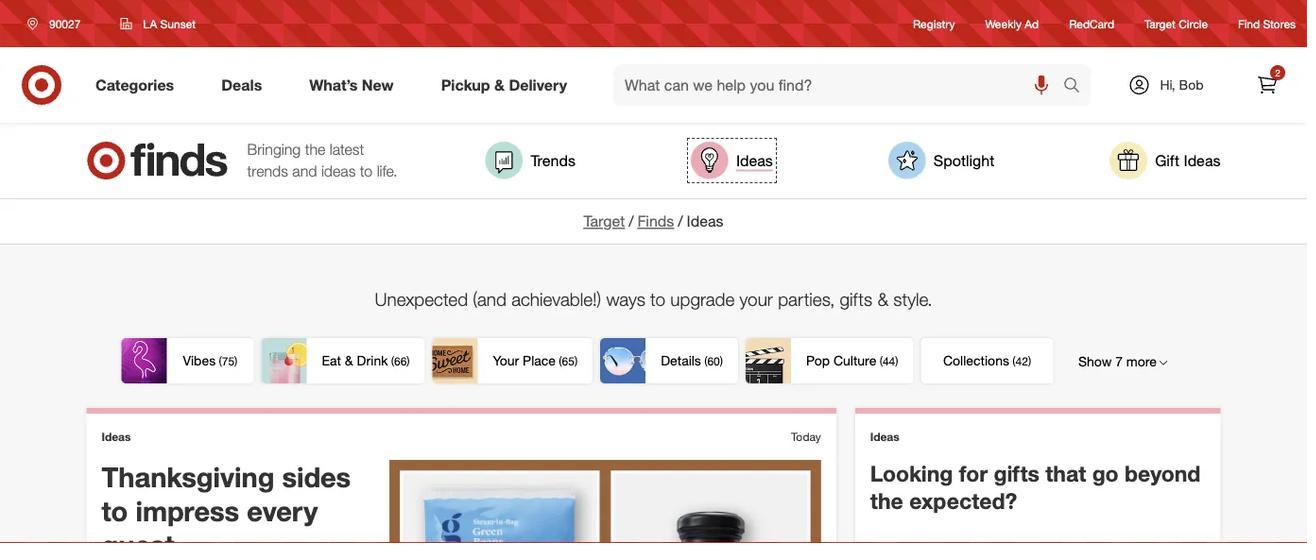 Task type: vqa. For each thing, say whether or not it's contained in the screenshot.
fourth "Add to cart" from the right
no



Task type: locate. For each thing, give the bounding box(es) containing it.
( inside pop culture ( 44 )
[[880, 354, 883, 369]]

0 horizontal spatial target
[[584, 212, 625, 231]]

2 vertical spatial &
[[345, 353, 353, 369]]

3 ( from the left
[[559, 354, 562, 369]]

culture
[[834, 353, 877, 369]]

1 vertical spatial the
[[870, 488, 903, 514]]

5 ) from the left
[[895, 354, 898, 369]]

thanksgiving
[[102, 460, 274, 494]]

1 vertical spatial gifts
[[994, 460, 1040, 487]]

target finds image
[[86, 142, 228, 180]]

the down looking
[[870, 488, 903, 514]]

6 ( from the left
[[1013, 354, 1016, 369]]

to right ways
[[650, 288, 665, 310]]

2
[[1275, 67, 1281, 78]]

) right details
[[720, 354, 723, 369]]

( inside vibes ( 75 )
[[219, 354, 222, 369]]

target left 'finds'
[[584, 212, 625, 231]]

latest
[[330, 141, 364, 159]]

thanksgiving sides to impress every guest.
[[102, 460, 351, 544]]

delivery
[[509, 76, 567, 94]]

&
[[494, 76, 505, 94], [878, 288, 889, 310], [345, 353, 353, 369]]

finds link
[[638, 212, 674, 231]]

to
[[360, 162, 373, 181], [650, 288, 665, 310], [102, 495, 128, 528]]

0 horizontal spatial gifts
[[840, 288, 873, 310]]

0 horizontal spatial to
[[102, 495, 128, 528]]

/ right the finds "link"
[[678, 212, 683, 231]]

( right drink
[[391, 354, 394, 369]]

1 horizontal spatial gifts
[[994, 460, 1040, 487]]

( inside the eat & drink ( 66 )
[[391, 354, 394, 369]]

( inside details ( 60 )
[[704, 354, 707, 369]]

find
[[1238, 16, 1260, 31]]

1 vertical spatial &
[[878, 288, 889, 310]]

for
[[959, 460, 988, 487]]

pickup
[[441, 76, 490, 94]]

vibes
[[183, 353, 216, 369]]

pop culture ( 44 )
[[806, 353, 898, 369]]

65
[[562, 354, 575, 369]]

what's new link
[[293, 64, 417, 106]]

target / finds / ideas
[[584, 212, 724, 231]]

& right pickup
[[494, 76, 505, 94]]

90027 button
[[15, 7, 101, 41]]

place
[[523, 353, 556, 369]]

looking for gifts that go beyond the expected?
[[870, 460, 1201, 514]]

& right eat
[[345, 353, 353, 369]]

stores
[[1263, 16, 1296, 31]]

0 vertical spatial &
[[494, 76, 505, 94]]

3 ) from the left
[[575, 354, 578, 369]]

the inside looking for gifts that go beyond the expected?
[[870, 488, 903, 514]]

( right collections
[[1013, 354, 1016, 369]]

life.
[[377, 162, 397, 181]]

1 vertical spatial target
[[584, 212, 625, 231]]

4 ( from the left
[[704, 354, 707, 369]]

to up guest. on the bottom
[[102, 495, 128, 528]]

(
[[219, 354, 222, 369], [391, 354, 394, 369], [559, 354, 562, 369], [704, 354, 707, 369], [880, 354, 883, 369], [1013, 354, 1016, 369]]

) right culture
[[895, 354, 898, 369]]

la sunset
[[143, 17, 196, 31]]

gifts inside looking for gifts that go beyond the expected?
[[994, 460, 1040, 487]]

0 horizontal spatial &
[[345, 353, 353, 369]]

5 ( from the left
[[880, 354, 883, 369]]

trends link
[[485, 142, 576, 180]]

( right vibes
[[219, 354, 222, 369]]

la
[[143, 17, 157, 31]]

1 horizontal spatial &
[[494, 76, 505, 94]]

ad
[[1025, 16, 1039, 31]]

1 horizontal spatial the
[[870, 488, 903, 514]]

every
[[247, 495, 318, 528]]

( inside collections ( 42 )
[[1013, 354, 1016, 369]]

new
[[362, 76, 394, 94]]

2 ( from the left
[[391, 354, 394, 369]]

& for eat & drink ( 66 )
[[345, 353, 353, 369]]

redcard
[[1069, 16, 1114, 31]]

bringing the latest trends and ideas to life.
[[247, 141, 397, 181]]

gifts right parties, at the bottom of page
[[840, 288, 873, 310]]

& left style.
[[878, 288, 889, 310]]

looking
[[870, 460, 953, 487]]

1 ) from the left
[[235, 354, 238, 369]]

ways
[[606, 288, 645, 310]]

unexpected (and achievable!) ways to upgrade your parties, gifts & style.
[[375, 288, 933, 310]]

target for target circle
[[1145, 16, 1176, 31]]

gifts
[[840, 288, 873, 310], [994, 460, 1040, 487]]

eat
[[322, 353, 341, 369]]

ideas
[[736, 151, 773, 170], [1184, 151, 1221, 170], [687, 212, 724, 231], [102, 430, 131, 444], [870, 430, 900, 444]]

2 horizontal spatial to
[[650, 288, 665, 310]]

target left circle
[[1145, 16, 1176, 31]]

)
[[235, 354, 238, 369], [407, 354, 410, 369], [575, 354, 578, 369], [720, 354, 723, 369], [895, 354, 898, 369], [1028, 354, 1031, 369]]

2 horizontal spatial &
[[878, 288, 889, 310]]

/ left 'finds'
[[629, 212, 634, 231]]

4 ) from the left
[[720, 354, 723, 369]]

trends
[[247, 162, 288, 181]]

) right vibes
[[235, 354, 238, 369]]

the
[[305, 141, 325, 159], [870, 488, 903, 514]]

7
[[1116, 354, 1123, 370]]

gift
[[1155, 151, 1180, 170]]

1 horizontal spatial to
[[360, 162, 373, 181]]

collections ( 42 )
[[943, 353, 1031, 369]]

registry link
[[913, 16, 955, 32]]

0 horizontal spatial the
[[305, 141, 325, 159]]

show
[[1079, 354, 1112, 370]]

) inside collections ( 42 )
[[1028, 354, 1031, 369]]

0 vertical spatial to
[[360, 162, 373, 181]]

1 vertical spatial to
[[650, 288, 665, 310]]

and
[[292, 162, 317, 181]]

eat & drink ( 66 )
[[322, 353, 410, 369]]

1 horizontal spatial /
[[678, 212, 683, 231]]

collections
[[943, 353, 1009, 369]]

) right drink
[[407, 354, 410, 369]]

1 / from the left
[[629, 212, 634, 231]]

1 horizontal spatial target
[[1145, 16, 1176, 31]]

to left 'life.'
[[360, 162, 373, 181]]

find stores link
[[1238, 16, 1296, 32]]

& for pickup & delivery
[[494, 76, 505, 94]]

the up the and
[[305, 141, 325, 159]]

) right collections
[[1028, 354, 1031, 369]]

6 ) from the left
[[1028, 354, 1031, 369]]

( right details
[[704, 354, 707, 369]]

( right place
[[559, 354, 562, 369]]

weekly ad
[[985, 16, 1039, 31]]

0 vertical spatial the
[[305, 141, 325, 159]]

unexpected
[[375, 288, 468, 310]]

60
[[707, 354, 720, 369]]

gift ideas
[[1155, 151, 1221, 170]]

2 vertical spatial to
[[102, 495, 128, 528]]

2 ) from the left
[[407, 354, 410, 369]]

) right place
[[575, 354, 578, 369]]

finds
[[638, 212, 674, 231]]

gifts right for
[[994, 460, 1040, 487]]

) inside vibes ( 75 )
[[235, 354, 238, 369]]

(and
[[473, 288, 507, 310]]

( right culture
[[880, 354, 883, 369]]

0 vertical spatial target
[[1145, 16, 1176, 31]]

0 horizontal spatial /
[[629, 212, 634, 231]]

66
[[394, 354, 407, 369]]

/
[[629, 212, 634, 231], [678, 212, 683, 231]]

1 ( from the left
[[219, 354, 222, 369]]



Task type: describe. For each thing, give the bounding box(es) containing it.
expected?
[[909, 488, 1017, 514]]

hi, bob
[[1160, 77, 1204, 93]]

upgrade
[[670, 288, 735, 310]]

spotlight link
[[888, 142, 995, 180]]

achievable!)
[[511, 288, 601, 310]]

target for target / finds / ideas
[[584, 212, 625, 231]]

guest.
[[102, 529, 182, 544]]

categories
[[95, 76, 174, 94]]

44
[[883, 354, 895, 369]]

vibes ( 75 )
[[183, 353, 238, 369]]

hi,
[[1160, 77, 1176, 93]]

to inside bringing the latest trends and ideas to life.
[[360, 162, 373, 181]]

impress
[[136, 495, 239, 528]]

circle
[[1179, 16, 1208, 31]]

beyond
[[1125, 460, 1201, 487]]

ideas
[[321, 162, 356, 181]]

the inside bringing the latest trends and ideas to life.
[[305, 141, 325, 159]]

) inside your place ( 65 )
[[575, 354, 578, 369]]

pickup & delivery
[[441, 76, 567, 94]]

to inside thanksgiving sides to impress every guest.
[[102, 495, 128, 528]]

more
[[1127, 354, 1157, 370]]

style.
[[894, 288, 933, 310]]

) inside pop culture ( 44 )
[[895, 354, 898, 369]]

pop
[[806, 353, 830, 369]]

pickup & delivery link
[[425, 64, 591, 106]]

today
[[791, 430, 821, 444]]

redcard link
[[1069, 16, 1114, 32]]

deals link
[[205, 64, 286, 106]]

What can we help you find? suggestions appear below search field
[[613, 64, 1068, 106]]

your
[[740, 288, 773, 310]]

bringing
[[247, 141, 301, 159]]

registry
[[913, 16, 955, 31]]

search button
[[1055, 64, 1100, 110]]

ideas link
[[691, 142, 773, 180]]

what's
[[309, 76, 358, 94]]

) inside the eat & drink ( 66 )
[[407, 354, 410, 369]]

target link
[[584, 212, 625, 231]]

spotlight
[[934, 151, 995, 170]]

trends
[[531, 151, 576, 170]]

details ( 60 )
[[661, 353, 723, 369]]

la sunset button
[[108, 7, 208, 41]]

42
[[1016, 354, 1028, 369]]

show 7 more
[[1079, 354, 1157, 370]]

show 7 more link
[[1062, 339, 1185, 385]]

weekly ad link
[[985, 16, 1039, 32]]

find stores
[[1238, 16, 1296, 31]]

( inside your place ( 65 )
[[559, 354, 562, 369]]

0 vertical spatial gifts
[[840, 288, 873, 310]]

drink
[[357, 353, 388, 369]]

bob
[[1179, 77, 1204, 93]]

target circle
[[1145, 16, 1208, 31]]

sunset
[[160, 17, 196, 31]]

90027
[[49, 17, 81, 31]]

target circle link
[[1145, 16, 1208, 32]]

your place ( 65 )
[[493, 353, 578, 369]]

go
[[1092, 460, 1119, 487]]

categories link
[[79, 64, 198, 106]]

parties,
[[778, 288, 835, 310]]

deals
[[221, 76, 262, 94]]

that
[[1046, 460, 1086, 487]]

weekly
[[985, 16, 1022, 31]]

sides
[[282, 460, 351, 494]]

gift ideas link
[[1110, 142, 1221, 180]]

details
[[661, 353, 701, 369]]

what's new
[[309, 76, 394, 94]]

2 / from the left
[[678, 212, 683, 231]]

) inside details ( 60 )
[[720, 354, 723, 369]]

search
[[1055, 78, 1100, 96]]

thanksgiving sides to impress every guest. image
[[389, 460, 821, 544]]



